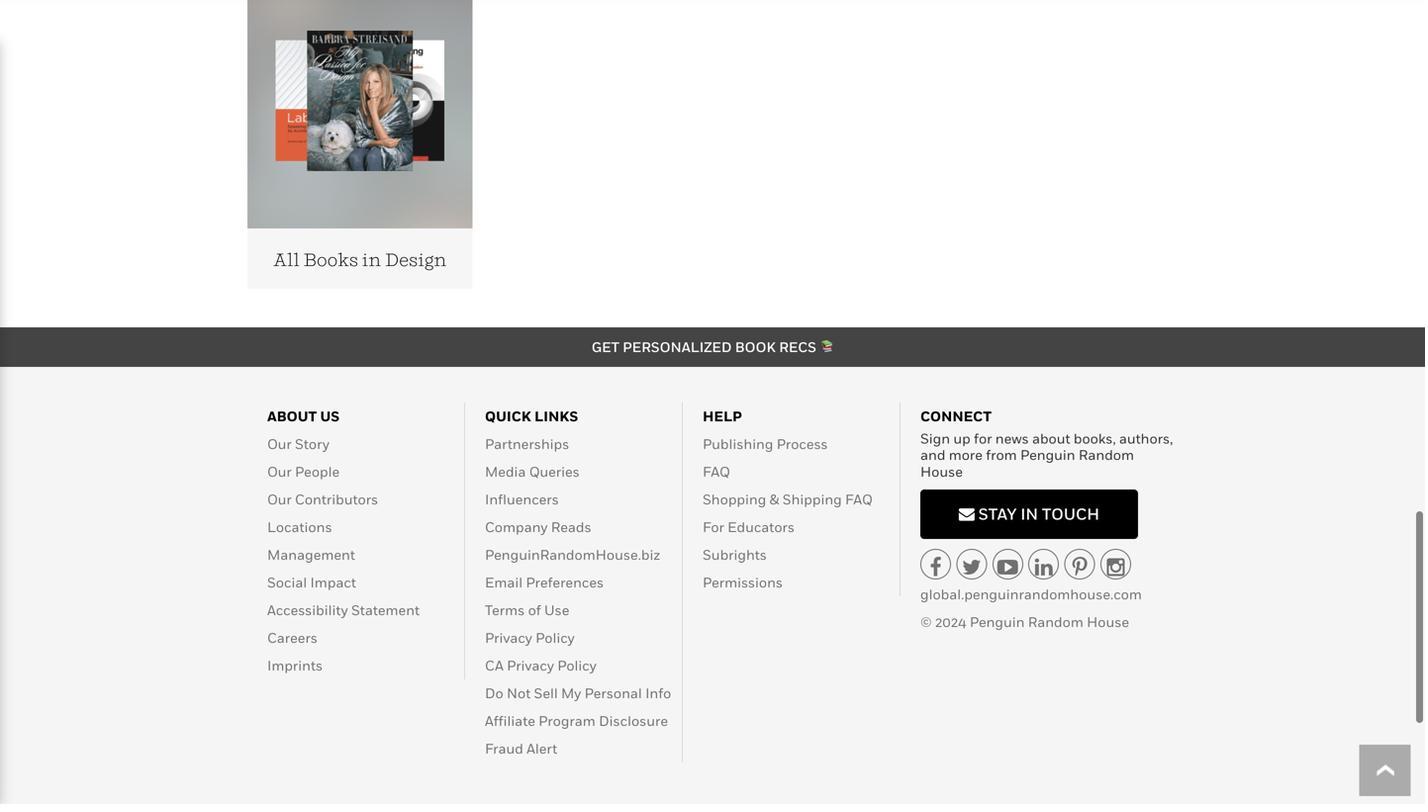 Task type: vqa. For each thing, say whether or not it's contained in the screenshot.
Alert
yes



Task type: locate. For each thing, give the bounding box(es) containing it.
penguinrandomhouse.biz link
[[485, 547, 660, 563]]

management
[[267, 547, 355, 563]]

house inside connect sign up for news about books, authors, and more from penguin random house
[[920, 464, 963, 480]]

visit us on linkedin image
[[1035, 557, 1053, 578]]

faq
[[703, 463, 730, 480], [845, 491, 873, 507]]

in right stay
[[1021, 505, 1038, 524]]

0 vertical spatial random
[[1079, 447, 1134, 463]]

ca
[[485, 657, 504, 674]]

random down books,
[[1079, 447, 1134, 463]]

books
[[303, 249, 358, 270]]

in inside the all books in design link
[[362, 249, 381, 270]]

faq right the shipping
[[845, 491, 873, 507]]

book
[[735, 339, 776, 355]]

0 vertical spatial in
[[362, 249, 381, 270]]

3 our from the top
[[267, 491, 292, 507]]

1 horizontal spatial house
[[1087, 614, 1129, 630]]

permissions
[[703, 574, 783, 591]]

penguin
[[1020, 447, 1075, 463], [970, 614, 1025, 630]]

1 vertical spatial policy
[[557, 657, 597, 674]]

1 vertical spatial in
[[1021, 505, 1038, 524]]

faq up shopping
[[703, 463, 730, 480]]

our down about
[[267, 436, 292, 452]]

0 vertical spatial faq
[[703, 463, 730, 480]]

faq link
[[703, 463, 730, 480]]

for educators link
[[703, 519, 795, 535]]

our
[[267, 436, 292, 452], [267, 463, 292, 480], [267, 491, 292, 507]]

educators
[[728, 519, 795, 535]]

do
[[485, 685, 504, 701]]

0 vertical spatial penguin
[[1020, 447, 1075, 463]]

more
[[949, 447, 983, 463]]

do not sell my personal info link
[[485, 685, 671, 701]]

design
[[385, 249, 447, 270]]

visit us on twitter image
[[962, 557, 981, 578]]

imprints
[[267, 657, 323, 674]]

random
[[1079, 447, 1134, 463], [1028, 614, 1084, 630]]

program
[[539, 713, 596, 729]]

fraud alert link
[[485, 741, 557, 757]]

our for our people
[[267, 463, 292, 480]]

touch
[[1042, 505, 1100, 524]]

policy
[[536, 630, 575, 646], [557, 657, 597, 674]]

in right books at the left top of page
[[362, 249, 381, 270]]

quick
[[485, 408, 531, 424]]

privacy
[[485, 630, 532, 646], [507, 657, 554, 674]]

privacy down terms
[[485, 630, 532, 646]]

recs
[[779, 339, 816, 355]]

📚
[[820, 339, 834, 355]]

global.penguinrandomhouse.com
[[920, 586, 1142, 603]]

1 vertical spatial random
[[1028, 614, 1084, 630]]

0 vertical spatial our
[[267, 436, 292, 452]]

for
[[974, 430, 992, 447]]

about
[[1032, 430, 1070, 447]]

shipping
[[783, 491, 842, 507]]

0 vertical spatial policy
[[536, 630, 575, 646]]

terms
[[485, 602, 525, 618]]

affiliate program disclosure
[[485, 713, 668, 729]]

2 vertical spatial our
[[267, 491, 292, 507]]

random down global.penguinrandomhouse.com link
[[1028, 614, 1084, 630]]

1 vertical spatial faq
[[845, 491, 873, 507]]

terms of use link
[[485, 602, 569, 618]]

house down visit us on instagram image
[[1087, 614, 1129, 630]]

all books in design
[[273, 249, 447, 270]]

house
[[920, 464, 963, 480], [1087, 614, 1129, 630]]

0 horizontal spatial house
[[920, 464, 963, 480]]

our for our story
[[267, 436, 292, 452]]

2 our from the top
[[267, 463, 292, 480]]

get personalized book recs 📚
[[592, 339, 834, 355]]

company reads link
[[485, 519, 591, 535]]

accessibility
[[267, 602, 348, 618]]

1 vertical spatial our
[[267, 463, 292, 480]]

policy down use
[[536, 630, 575, 646]]

house down and
[[920, 464, 963, 480]]

1 horizontal spatial in
[[1021, 505, 1038, 524]]

0 vertical spatial house
[[920, 464, 963, 480]]

our down the our story
[[267, 463, 292, 480]]

1 our from the top
[[267, 436, 292, 452]]

reads
[[551, 519, 591, 535]]

affiliate
[[485, 713, 535, 729]]

social impact
[[267, 574, 356, 591]]

partnerships
[[485, 436, 569, 452]]

our for our contributors
[[267, 491, 292, 507]]

policy up do not sell my personal info link
[[557, 657, 597, 674]]

email
[[485, 574, 523, 591]]

privacy down the privacy policy
[[507, 657, 554, 674]]

penguin down about at the right
[[1020, 447, 1075, 463]]

queries
[[529, 463, 580, 480]]

disclosure
[[599, 713, 668, 729]]

0 horizontal spatial in
[[362, 249, 381, 270]]

influencers link
[[485, 491, 559, 507]]

personalized
[[623, 339, 732, 355]]

sell
[[534, 685, 558, 701]]

up
[[953, 430, 971, 447]]

ca privacy policy link
[[485, 657, 597, 674]]

get personalized book recs 📚 link
[[592, 339, 834, 355]]

links
[[534, 408, 578, 424]]

visit us on pinterest image
[[1072, 557, 1087, 578]]

design image
[[276, 31, 444, 171]]

people
[[295, 463, 340, 480]]

© 2024 penguin random house
[[920, 614, 1129, 630]]

our up locations 'link'
[[267, 491, 292, 507]]

penguin down global.penguinrandomhouse.com
[[970, 614, 1025, 630]]

statement
[[351, 602, 420, 618]]

social
[[267, 574, 307, 591]]



Task type: describe. For each thing, give the bounding box(es) containing it.
stay
[[978, 505, 1017, 524]]

2024
[[935, 614, 966, 630]]

shopping & shipping faq
[[703, 491, 873, 507]]

shopping
[[703, 491, 766, 507]]

connect
[[920, 408, 992, 424]]

quick links
[[485, 408, 578, 424]]

random inside connect sign up for news about books, authors, and more from penguin random house
[[1079, 447, 1134, 463]]

get
[[592, 339, 619, 355]]

not
[[507, 685, 531, 701]]

impact
[[310, 574, 356, 591]]

from
[[986, 447, 1017, 463]]

publishing
[[703, 436, 773, 452]]

1 vertical spatial penguin
[[970, 614, 1025, 630]]

email preferences
[[485, 574, 604, 591]]

our contributors
[[267, 491, 378, 507]]

envelope image
[[959, 507, 975, 523]]

all
[[273, 249, 300, 270]]

preferences
[[526, 574, 604, 591]]

my
[[561, 685, 581, 701]]

info
[[645, 685, 671, 701]]

our contributors link
[[267, 491, 378, 507]]

about
[[267, 408, 317, 424]]

visit us on youtube image
[[997, 557, 1018, 578]]

imprints link
[[267, 657, 323, 674]]

1 horizontal spatial faq
[[845, 491, 873, 507]]

email preferences link
[[485, 574, 604, 591]]

penguinrandomhouse.biz
[[485, 547, 660, 563]]

penguin inside connect sign up for news about books, authors, and more from penguin random house
[[1020, 447, 1075, 463]]

sign
[[920, 430, 950, 447]]

ca privacy policy
[[485, 657, 597, 674]]

stay in touch button
[[920, 490, 1138, 540]]

permissions link
[[703, 574, 783, 591]]

visit us on facebook image
[[930, 557, 942, 578]]

for
[[703, 519, 724, 535]]

media queries link
[[485, 463, 580, 480]]

visit us on instagram image
[[1107, 557, 1125, 578]]

social impact link
[[267, 574, 356, 591]]

privacy policy
[[485, 630, 575, 646]]

about us link
[[267, 408, 340, 424]]

0 horizontal spatial faq
[[703, 463, 730, 480]]

our story link
[[267, 436, 329, 452]]

publishing process link
[[703, 436, 828, 452]]

affiliate program disclosure link
[[485, 713, 668, 729]]

subrights
[[703, 547, 767, 563]]

1 vertical spatial privacy
[[507, 657, 554, 674]]

&
[[770, 491, 779, 507]]

help
[[703, 408, 742, 424]]

about us
[[267, 408, 340, 424]]

story
[[295, 436, 329, 452]]

careers link
[[267, 630, 318, 646]]

global.penguinrandomhouse.com link
[[920, 586, 1142, 603]]

our people link
[[267, 463, 340, 480]]

in inside stay in touch popup button
[[1021, 505, 1038, 524]]

news
[[995, 430, 1029, 447]]

do not sell my personal info
[[485, 685, 671, 701]]

personal
[[585, 685, 642, 701]]

us
[[320, 408, 340, 424]]

partnerships link
[[485, 436, 569, 452]]

©
[[920, 614, 932, 630]]

privacy policy link
[[485, 630, 575, 646]]

of
[[528, 602, 541, 618]]

use
[[544, 602, 569, 618]]

media
[[485, 463, 526, 480]]

shopping & shipping faq link
[[703, 491, 873, 507]]

publishing process
[[703, 436, 828, 452]]

fraud alert
[[485, 741, 557, 757]]

0 vertical spatial privacy
[[485, 630, 532, 646]]

authors,
[[1119, 430, 1173, 447]]

alert
[[527, 741, 557, 757]]

stay in touch
[[975, 505, 1100, 524]]

our people
[[267, 463, 340, 480]]

1 vertical spatial house
[[1087, 614, 1129, 630]]

subrights link
[[703, 547, 767, 563]]

careers
[[267, 630, 318, 646]]

books,
[[1074, 430, 1116, 447]]

company reads
[[485, 519, 591, 535]]

for educators
[[703, 519, 795, 535]]

media queries
[[485, 463, 580, 480]]

process
[[777, 436, 828, 452]]

company
[[485, 519, 548, 535]]

connect sign up for news about books, authors, and more from penguin random house
[[920, 408, 1173, 480]]

accessibility statement
[[267, 602, 420, 618]]

contributors
[[295, 491, 378, 507]]



